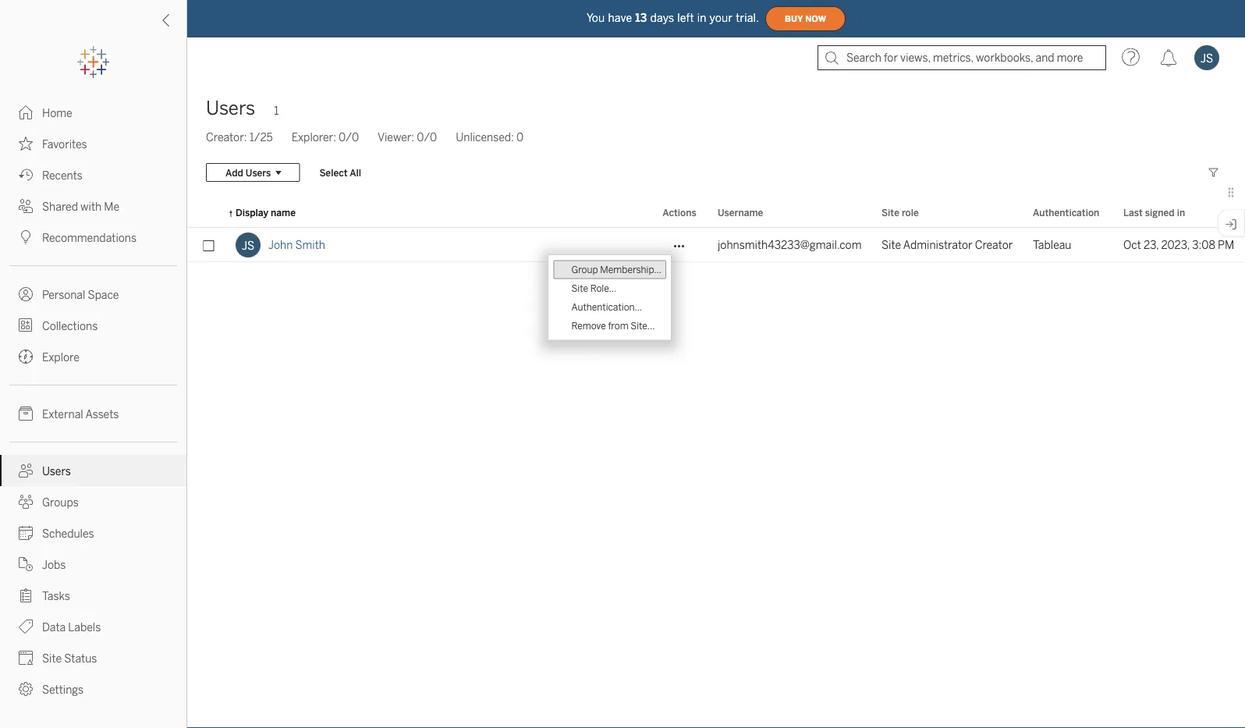 Task type: describe. For each thing, give the bounding box(es) containing it.
personal
[[42, 288, 85, 301]]

oct
[[1124, 238, 1142, 251]]

select all button
[[309, 163, 372, 182]]

remove
[[572, 320, 606, 331]]

from
[[608, 320, 629, 331]]

external assets
[[42, 408, 119, 421]]

favorites link
[[0, 128, 187, 159]]

collections link
[[0, 310, 187, 341]]

you
[[587, 12, 605, 24]]

select all
[[319, 167, 361, 178]]

1
[[274, 105, 279, 117]]

role
[[902, 207, 919, 218]]

3:08
[[1193, 238, 1216, 251]]

navigation panel element
[[0, 47, 187, 705]]

site…
[[631, 320, 655, 331]]

add users
[[226, 167, 271, 178]]

tasks
[[42, 590, 70, 602]]

recommendations link
[[0, 222, 187, 253]]

home link
[[0, 97, 187, 128]]

remove from site…
[[572, 320, 655, 331]]

grid containing john smith
[[187, 198, 1245, 728]]

0
[[517, 131, 524, 144]]

explorer: 0/0
[[292, 131, 359, 144]]

shared with me link
[[0, 190, 187, 222]]

name
[[271, 207, 296, 218]]

select
[[319, 167, 348, 178]]

explore
[[42, 351, 79, 364]]

explorer:
[[292, 131, 336, 144]]

jobs link
[[0, 549, 187, 580]]

explore link
[[0, 341, 187, 372]]

your
[[710, 12, 733, 24]]

shared
[[42, 200, 78, 213]]

site status
[[42, 652, 97, 665]]

johnsmith43233@gmail.com
[[718, 238, 862, 251]]

personal space
[[42, 288, 119, 301]]

role…
[[591, 282, 617, 294]]

site for site status
[[42, 652, 62, 665]]

buy
[[785, 14, 803, 24]]

groups link
[[0, 486, 187, 517]]

Search for views, metrics, workbooks, and more text field
[[818, 45, 1107, 70]]

display name
[[236, 207, 296, 218]]

assets
[[85, 408, 119, 421]]

now
[[806, 14, 826, 24]]

13
[[635, 12, 647, 24]]

shared with me
[[42, 200, 120, 213]]

john smith
[[268, 238, 325, 251]]

users inside dropdown button
[[246, 167, 271, 178]]

site for site role
[[882, 207, 900, 218]]

personal space link
[[0, 279, 187, 310]]

viewer: 0/0
[[378, 131, 437, 144]]

days
[[650, 12, 674, 24]]

data labels
[[42, 621, 101, 634]]

recents
[[42, 169, 83, 182]]

unlicensed: 0
[[456, 131, 524, 144]]

settings link
[[0, 673, 187, 705]]

external assets link
[[0, 398, 187, 429]]

administrator
[[904, 238, 973, 251]]

in inside grid
[[1177, 207, 1186, 218]]



Task type: locate. For each thing, give the bounding box(es) containing it.
1 0/0 from the left
[[339, 131, 359, 144]]

unlicensed:
[[456, 131, 514, 144]]

data
[[42, 621, 66, 634]]

site inside main navigation. press the up and down arrow keys to access links. element
[[42, 652, 62, 665]]

site left status
[[42, 652, 62, 665]]

site left role
[[882, 207, 900, 218]]

have
[[608, 12, 632, 24]]

data labels link
[[0, 611, 187, 642]]

group membership…
[[572, 264, 662, 275]]

row containing john smith
[[187, 228, 1245, 262]]

home
[[42, 107, 72, 119]]

site inside menu
[[572, 282, 588, 294]]

0 vertical spatial users
[[206, 97, 255, 119]]

recommendations
[[42, 231, 137, 244]]

0/0 right viewer:
[[417, 131, 437, 144]]

oct 23, 2023, 3:08 pm
[[1124, 238, 1235, 251]]

tasks link
[[0, 580, 187, 611]]

1 vertical spatial users
[[246, 167, 271, 178]]

schedules
[[42, 527, 94, 540]]

last signed in
[[1124, 207, 1186, 218]]

left
[[678, 12, 694, 24]]

group
[[572, 264, 598, 275]]

in right left
[[697, 12, 707, 24]]

john
[[268, 238, 293, 251]]

external
[[42, 408, 83, 421]]

me
[[104, 200, 120, 213]]

tableau
[[1033, 238, 1072, 251]]

add users button
[[206, 163, 300, 182]]

recents link
[[0, 159, 187, 190]]

users up groups
[[42, 465, 71, 478]]

site down group
[[572, 282, 588, 294]]

creator: 1/25
[[206, 131, 273, 144]]

0/0 right explorer: at the left top
[[339, 131, 359, 144]]

menu containing group membership…
[[549, 255, 671, 340]]

1 horizontal spatial 0/0
[[417, 131, 437, 144]]

status
[[64, 652, 97, 665]]

users up creator:
[[206, 97, 255, 119]]

authentication
[[1033, 207, 1100, 218]]

authentication…
[[572, 301, 642, 312]]

actions
[[663, 207, 697, 218]]

site for site role…
[[572, 282, 588, 294]]

site down site role
[[882, 238, 901, 251]]

labels
[[68, 621, 101, 634]]

groups
[[42, 496, 79, 509]]

site administrator creator
[[882, 238, 1013, 251]]

site status link
[[0, 642, 187, 673]]

0 vertical spatial in
[[697, 12, 707, 24]]

site
[[882, 207, 900, 218], [882, 238, 901, 251], [572, 282, 588, 294], [42, 652, 62, 665]]

viewer:
[[378, 131, 414, 144]]

site role…
[[572, 282, 617, 294]]

users
[[206, 97, 255, 119], [246, 167, 271, 178], [42, 465, 71, 478]]

smith
[[295, 238, 325, 251]]

users link
[[0, 455, 187, 486]]

membership…
[[600, 264, 662, 275]]

in right signed
[[1177, 207, 1186, 218]]

settings
[[42, 683, 84, 696]]

main navigation. press the up and down arrow keys to access links. element
[[0, 97, 187, 705]]

users right the add on the top of the page
[[246, 167, 271, 178]]

23,
[[1144, 238, 1159, 251]]

favorites
[[42, 138, 87, 151]]

1 vertical spatial in
[[1177, 207, 1186, 218]]

2 vertical spatial users
[[42, 465, 71, 478]]

menu
[[549, 255, 671, 340]]

you have 13 days left in your trial.
[[587, 12, 759, 24]]

with
[[80, 200, 102, 213]]

collections
[[42, 320, 98, 332]]

creator:
[[206, 131, 247, 144]]

0 horizontal spatial in
[[697, 12, 707, 24]]

0/0 for viewer: 0/0
[[417, 131, 437, 144]]

john smith link
[[268, 228, 325, 262]]

grid
[[187, 198, 1245, 728]]

1/25
[[249, 131, 273, 144]]

site for site administrator creator
[[882, 238, 901, 251]]

trial.
[[736, 12, 759, 24]]

all
[[350, 167, 361, 178]]

1 horizontal spatial in
[[1177, 207, 1186, 218]]

2 0/0 from the left
[[417, 131, 437, 144]]

display
[[236, 207, 269, 218]]

space
[[88, 288, 119, 301]]

0 horizontal spatial 0/0
[[339, 131, 359, 144]]

buy now
[[785, 14, 826, 24]]

2023,
[[1162, 238, 1190, 251]]

pm
[[1218, 238, 1235, 251]]

buy now button
[[766, 6, 846, 31]]

in
[[697, 12, 707, 24], [1177, 207, 1186, 218]]

users inside main navigation. press the up and down arrow keys to access links. element
[[42, 465, 71, 478]]

site inside row
[[882, 238, 901, 251]]

add
[[226, 167, 243, 178]]

username
[[718, 207, 763, 218]]

row
[[187, 228, 1245, 262]]

jobs
[[42, 558, 66, 571]]

signed
[[1145, 207, 1175, 218]]

creator
[[975, 238, 1013, 251]]

group membership… checkbox item
[[554, 260, 666, 279]]

last
[[1124, 207, 1143, 218]]

0/0 for explorer: 0/0
[[339, 131, 359, 144]]

schedules link
[[0, 517, 187, 549]]

site role
[[882, 207, 919, 218]]



Task type: vqa. For each thing, say whether or not it's contained in the screenshot.
Viewer:
yes



